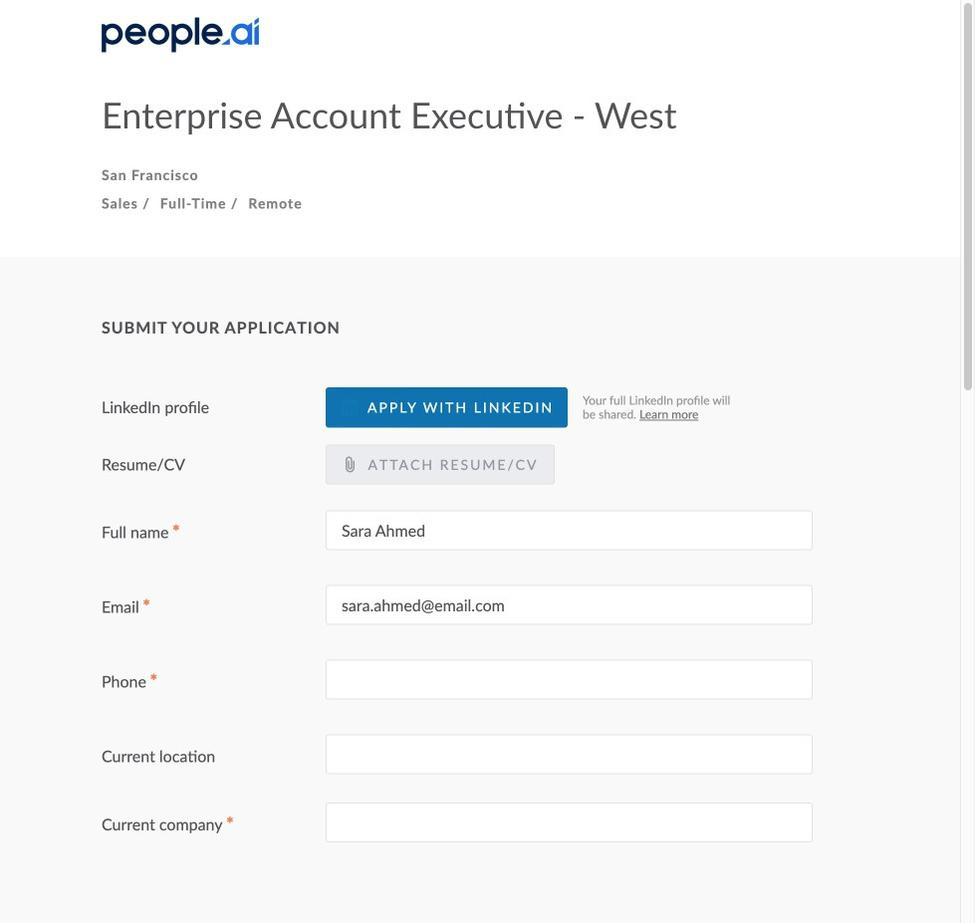 Task type: describe. For each thing, give the bounding box(es) containing it.
people.ai logo image
[[102, 17, 259, 52]]



Task type: vqa. For each thing, say whether or not it's contained in the screenshot.
text field
yes



Task type: locate. For each thing, give the bounding box(es) containing it.
None email field
[[326, 586, 813, 626]]

None text field
[[326, 735, 813, 775], [326, 803, 813, 843], [326, 735, 813, 775], [326, 803, 813, 843]]

paperclip image
[[342, 457, 358, 473]]

None text field
[[326, 511, 813, 551], [326, 661, 813, 700], [326, 511, 813, 551], [326, 661, 813, 700]]



